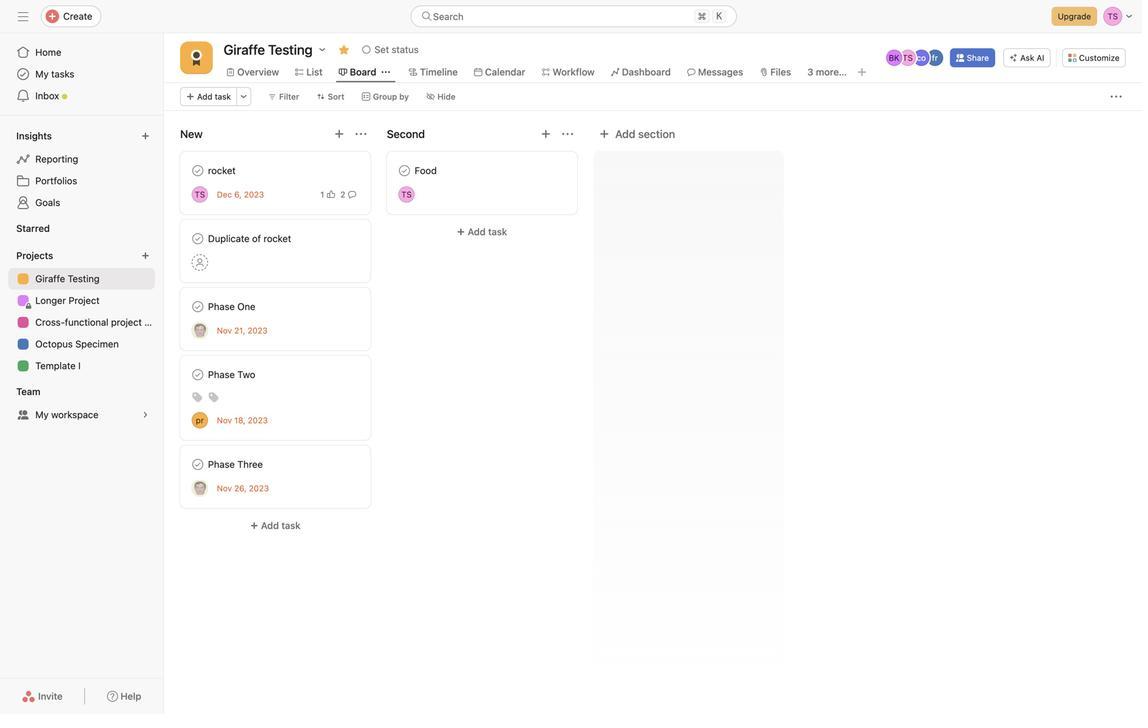 Task type: vqa. For each thing, say whether or not it's contained in the screenshot.
bottommost on track
no



Task type: describe. For each thing, give the bounding box(es) containing it.
cross-functional project plan link
[[8, 311, 163, 333]]

home
[[35, 47, 61, 58]]

group
[[373, 92, 397, 101]]

mark complete checkbox for rocket
[[190, 163, 206, 179]]

of
[[252, 233, 261, 244]]

3 more… button
[[808, 65, 847, 80]]

2023 right "18,"
[[248, 415, 268, 425]]

nov 21, 2023
[[217, 326, 268, 335]]

projects button
[[14, 246, 65, 265]]

hide button
[[421, 87, 462, 106]]

ja for phase one
[[195, 326, 204, 335]]

list link
[[296, 65, 323, 80]]

ai
[[1037, 53, 1045, 63]]

mark complete checkbox for food
[[396, 163, 413, 179]]

longer project link
[[8, 290, 155, 311]]

second
[[387, 128, 425, 140]]

ask
[[1021, 53, 1035, 63]]

food
[[415, 165, 437, 176]]

one
[[237, 301, 256, 312]]

mark complete image for duplicate of rocket
[[190, 231, 206, 247]]

more section actions image for new
[[356, 129, 367, 139]]

workspace
[[51, 409, 99, 420]]

template
[[35, 360, 76, 371]]

2023 for phase one
[[248, 326, 268, 335]]

task for topmost add task button
[[215, 92, 231, 101]]

dec 6, 2023
[[217, 190, 264, 199]]

sort button
[[311, 87, 351, 106]]

giraffe testing
[[224, 41, 313, 57]]

ts for 2nd ts button from the left
[[401, 190, 412, 199]]

duplicate
[[208, 233, 250, 244]]

0 horizontal spatial add task
[[197, 92, 231, 101]]

board link
[[339, 65, 377, 80]]

⌘
[[698, 11, 707, 22]]

mark complete checkbox for duplicate of rocket
[[190, 231, 206, 247]]

filter
[[279, 92, 299, 101]]

sort
[[328, 92, 345, 101]]

create
[[63, 11, 92, 22]]

project
[[111, 317, 142, 328]]

mark complete image for phase one
[[190, 299, 206, 315]]

nov 18, 2023 button
[[217, 415, 268, 425]]

cross-functional project plan
[[35, 317, 163, 328]]

cross-
[[35, 317, 65, 328]]

2023 for phase three
[[249, 483, 269, 493]]

2023 for rocket
[[244, 190, 264, 199]]

dec 6, 2023 button
[[217, 190, 264, 199]]

hide sidebar image
[[18, 11, 29, 22]]

mark complete image for rocket
[[190, 163, 206, 179]]

add task image
[[541, 129, 552, 139]]

customize
[[1079, 53, 1120, 63]]

global element
[[0, 33, 163, 115]]

starred
[[16, 223, 50, 234]]

inbox
[[35, 90, 59, 101]]

my for my workspace
[[35, 409, 49, 420]]

set
[[375, 44, 389, 55]]

create button
[[41, 5, 101, 27]]

overview
[[237, 66, 279, 78]]

by
[[399, 92, 409, 101]]

new insights image
[[141, 132, 150, 140]]

nov 26, 2023
[[217, 483, 269, 493]]

invite button
[[13, 684, 71, 709]]

ja button for phase three
[[192, 480, 208, 496]]

tasks
[[51, 68, 74, 80]]

remove from starred image
[[338, 44, 349, 55]]

ask ai
[[1021, 53, 1045, 63]]

team button
[[14, 382, 53, 401]]

more section actions image for second
[[562, 129, 573, 139]]

more…
[[816, 66, 847, 78]]

add section button
[[594, 122, 681, 146]]

goals link
[[8, 192, 155, 214]]

help
[[121, 691, 141, 702]]

18,
[[234, 415, 246, 425]]

2
[[341, 190, 345, 199]]

insights
[[16, 130, 52, 141]]

ribbon image
[[188, 50, 205, 66]]

group by
[[373, 92, 409, 101]]

teams element
[[0, 379, 163, 428]]

mark complete image for phase two
[[190, 367, 206, 383]]

26,
[[234, 483, 247, 493]]

2 nov from the top
[[217, 415, 232, 425]]

mark complete image for food
[[396, 163, 413, 179]]

status
[[392, 44, 419, 55]]

3
[[808, 66, 814, 78]]

2 horizontal spatial ts
[[903, 53, 913, 63]]

insights element
[[0, 124, 163, 216]]

ja for phase three
[[195, 483, 204, 493]]

upgrade button
[[1052, 7, 1098, 26]]

1 button
[[318, 188, 338, 201]]

1 ts button from the left
[[192, 186, 208, 203]]

0 horizontal spatial rocket
[[208, 165, 236, 176]]

6,
[[234, 190, 242, 199]]

tab actions image
[[382, 68, 390, 76]]

phase three
[[208, 459, 263, 470]]

3 more…
[[808, 66, 847, 78]]

pr
[[196, 415, 204, 425]]

projects element
[[0, 243, 163, 379]]

reporting
[[35, 153, 78, 165]]

ts for 1st ts button from left
[[195, 190, 205, 199]]

nov 26, 2023 button
[[217, 483, 269, 493]]

fr
[[932, 53, 938, 63]]

help button
[[98, 684, 150, 709]]

1
[[320, 190, 324, 199]]

section
[[638, 128, 675, 140]]

calendar
[[485, 66, 526, 78]]



Task type: locate. For each thing, give the bounding box(es) containing it.
workflow link
[[542, 65, 595, 80]]

1 vertical spatial mark complete checkbox
[[190, 367, 206, 383]]

mark complete image for phase three
[[190, 456, 206, 473]]

giraffe
[[35, 273, 65, 284]]

nov 18, 2023
[[217, 415, 268, 425]]

inbox link
[[8, 85, 155, 107]]

specimen
[[75, 338, 119, 350]]

invite
[[38, 691, 63, 702]]

1 vertical spatial nov
[[217, 415, 232, 425]]

rocket up dec
[[208, 165, 236, 176]]

my for my tasks
[[35, 68, 49, 80]]

2 my from the top
[[35, 409, 49, 420]]

mark complete image left phase two
[[190, 367, 206, 383]]

new
[[180, 128, 203, 140]]

ja left 26,
[[195, 483, 204, 493]]

reporting link
[[8, 148, 155, 170]]

2 horizontal spatial add task
[[468, 226, 507, 237]]

list
[[306, 66, 323, 78]]

rocket right of
[[264, 233, 291, 244]]

1 vertical spatial rocket
[[264, 233, 291, 244]]

2 vertical spatial add task button
[[180, 513, 371, 538]]

customize button
[[1062, 48, 1126, 67]]

new project or portfolio image
[[141, 252, 150, 260]]

2 ja from the top
[[195, 483, 204, 493]]

octopus
[[35, 338, 73, 350]]

Mark complete checkbox
[[190, 163, 206, 179], [190, 367, 206, 383]]

1 horizontal spatial ts
[[401, 190, 412, 199]]

ja button left 26,
[[192, 480, 208, 496]]

0 horizontal spatial ts button
[[192, 186, 208, 203]]

nov 21, 2023 button
[[217, 326, 268, 335]]

2 vertical spatial nov
[[217, 483, 232, 493]]

mark complete checkbox down new
[[190, 163, 206, 179]]

add task image
[[334, 129, 345, 139]]

group by button
[[356, 87, 415, 106]]

2 vertical spatial task
[[282, 520, 301, 531]]

mark complete image left food at the top of the page
[[396, 163, 413, 179]]

functional
[[65, 317, 108, 328]]

None field
[[411, 5, 737, 27]]

0 vertical spatial mark complete checkbox
[[190, 163, 206, 179]]

2 phase from the top
[[208, 369, 235, 380]]

2023 right 6, on the left top of the page
[[244, 190, 264, 199]]

phase left three
[[208, 459, 235, 470]]

ja button down phase one at the top of the page
[[192, 322, 208, 339]]

home link
[[8, 41, 155, 63]]

task for the bottommost add task button
[[282, 520, 301, 531]]

1 vertical spatial task
[[488, 226, 507, 237]]

phase left one
[[208, 301, 235, 312]]

mark complete checkbox left duplicate
[[190, 231, 206, 247]]

1 nov from the top
[[217, 326, 232, 335]]

more actions image
[[1111, 91, 1122, 102], [240, 92, 248, 101]]

0 vertical spatial nov
[[217, 326, 232, 335]]

more actions image down "overview" "link" at the top of the page
[[240, 92, 248, 101]]

2023 right 26,
[[249, 483, 269, 493]]

0 vertical spatial ja button
[[192, 322, 208, 339]]

add inside button
[[615, 128, 636, 140]]

add task
[[197, 92, 231, 101], [468, 226, 507, 237], [261, 520, 301, 531]]

nov left 21,
[[217, 326, 232, 335]]

1 ja from the top
[[195, 326, 204, 335]]

2 vertical spatial mark complete image
[[190, 456, 206, 473]]

2 vertical spatial add task
[[261, 520, 301, 531]]

dashboard
[[622, 66, 671, 78]]

ja button
[[192, 322, 208, 339], [192, 480, 208, 496]]

mark complete checkbox for phase one
[[190, 299, 206, 315]]

mark complete image left phase three
[[190, 456, 206, 473]]

ts button left dec
[[192, 186, 208, 203]]

3 phase from the top
[[208, 459, 235, 470]]

my tasks link
[[8, 63, 155, 85]]

my inside my tasks link
[[35, 68, 49, 80]]

1 vertical spatial add task button
[[387, 220, 577, 244]]

0 horizontal spatial more actions image
[[240, 92, 248, 101]]

phase two
[[208, 369, 255, 380]]

mark complete image
[[190, 163, 206, 179], [190, 299, 206, 315], [190, 456, 206, 473]]

upgrade
[[1058, 12, 1091, 21]]

1 vertical spatial phase
[[208, 369, 235, 380]]

calendar link
[[474, 65, 526, 80]]

filter button
[[262, 87, 305, 106]]

timeline link
[[409, 65, 458, 80]]

0 horizontal spatial ts
[[195, 190, 205, 199]]

phase for phase three
[[208, 459, 235, 470]]

workflow
[[553, 66, 595, 78]]

mark complete checkbox left food at the top of the page
[[396, 163, 413, 179]]

ts right 2 button
[[401, 190, 412, 199]]

3 nov from the top
[[217, 483, 232, 493]]

more section actions image
[[356, 129, 367, 139], [562, 129, 573, 139]]

1 my from the top
[[35, 68, 49, 80]]

nov for three
[[217, 483, 232, 493]]

ts button down food at the top of the page
[[398, 186, 415, 203]]

pr button
[[192, 412, 208, 428]]

3 mark complete image from the top
[[190, 456, 206, 473]]

hide
[[438, 92, 456, 101]]

mark complete image
[[396, 163, 413, 179], [190, 231, 206, 247], [190, 367, 206, 383]]

Search tasks, projects, and more text field
[[411, 5, 737, 27]]

my tasks
[[35, 68, 74, 80]]

2 mark complete image from the top
[[190, 299, 206, 315]]

0 vertical spatial ja
[[195, 326, 204, 335]]

phase one
[[208, 301, 256, 312]]

my
[[35, 68, 49, 80], [35, 409, 49, 420]]

2 horizontal spatial task
[[488, 226, 507, 237]]

my workspace
[[35, 409, 99, 420]]

team
[[16, 386, 41, 397]]

1 horizontal spatial add task
[[261, 520, 301, 531]]

1 vertical spatial mark complete image
[[190, 231, 206, 247]]

Mark complete checkbox
[[396, 163, 413, 179], [190, 231, 206, 247], [190, 299, 206, 315], [190, 456, 206, 473]]

phase left two
[[208, 369, 235, 380]]

2023 right 21,
[[248, 326, 268, 335]]

i
[[78, 360, 81, 371]]

my inside my workspace link
[[35, 409, 49, 420]]

0 horizontal spatial more section actions image
[[356, 129, 367, 139]]

1 horizontal spatial ts button
[[398, 186, 415, 203]]

phase for phase one
[[208, 301, 235, 312]]

my workspace link
[[8, 404, 155, 426]]

0 vertical spatial mark complete image
[[190, 163, 206, 179]]

2 vertical spatial mark complete image
[[190, 367, 206, 383]]

octopus specimen
[[35, 338, 119, 350]]

1 vertical spatial mark complete image
[[190, 299, 206, 315]]

0 vertical spatial rocket
[[208, 165, 236, 176]]

1 more section actions image from the left
[[356, 129, 367, 139]]

nov
[[217, 326, 232, 335], [217, 415, 232, 425], [217, 483, 232, 493]]

1 mark complete image from the top
[[190, 163, 206, 179]]

2 vertical spatial phase
[[208, 459, 235, 470]]

1 horizontal spatial task
[[282, 520, 301, 531]]

add section
[[615, 128, 675, 140]]

co
[[917, 53, 926, 63]]

files
[[771, 66, 791, 78]]

2 button
[[338, 188, 359, 201]]

add
[[197, 92, 212, 101], [615, 128, 636, 140], [468, 226, 486, 237], [261, 520, 279, 531]]

mark complete checkbox left phase three
[[190, 456, 206, 473]]

ask ai button
[[1004, 48, 1051, 67]]

k
[[717, 11, 722, 22]]

ts left dec
[[195, 190, 205, 199]]

projects
[[16, 250, 53, 261]]

board
[[350, 66, 377, 78]]

ja left 21,
[[195, 326, 204, 335]]

0 horizontal spatial task
[[215, 92, 231, 101]]

1 vertical spatial ja button
[[192, 480, 208, 496]]

more section actions image right add task icon
[[562, 129, 573, 139]]

dashboard link
[[611, 65, 671, 80]]

giraffe testing
[[35, 273, 100, 284]]

2 ts button from the left
[[398, 186, 415, 203]]

files link
[[760, 65, 791, 80]]

ts button
[[192, 186, 208, 203], [398, 186, 415, 203]]

mark complete checkbox left phase one at the top of the page
[[190, 299, 206, 315]]

giraffe testing button
[[218, 40, 332, 59]]

my left tasks on the top
[[35, 68, 49, 80]]

two
[[237, 369, 255, 380]]

more actions image down customize
[[1111, 91, 1122, 102]]

0 vertical spatial phase
[[208, 301, 235, 312]]

1 horizontal spatial rocket
[[264, 233, 291, 244]]

mark complete checkbox for phase two
[[190, 367, 206, 383]]

ja button for phase one
[[192, 322, 208, 339]]

mark complete image down new
[[190, 163, 206, 179]]

mark complete checkbox for phase three
[[190, 456, 206, 473]]

0 vertical spatial add task
[[197, 92, 231, 101]]

2 ja button from the top
[[192, 480, 208, 496]]

0 vertical spatial my
[[35, 68, 49, 80]]

my down team popup button
[[35, 409, 49, 420]]

mark complete image left duplicate
[[190, 231, 206, 247]]

1 horizontal spatial more actions image
[[1111, 91, 1122, 102]]

messages link
[[687, 65, 743, 80]]

2023
[[244, 190, 264, 199], [248, 326, 268, 335], [248, 415, 268, 425], [249, 483, 269, 493]]

three
[[237, 459, 263, 470]]

octopus specimen link
[[8, 333, 155, 355]]

0 vertical spatial add task button
[[180, 87, 237, 106]]

1 vertical spatial ja
[[195, 483, 204, 493]]

task for middle add task button
[[488, 226, 507, 237]]

mark complete image left phase one at the top of the page
[[190, 299, 206, 315]]

task
[[215, 92, 231, 101], [488, 226, 507, 237], [282, 520, 301, 531]]

more section actions image right add task image
[[356, 129, 367, 139]]

rocket
[[208, 165, 236, 176], [264, 233, 291, 244]]

duplicate of rocket
[[208, 233, 291, 244]]

nov for one
[[217, 326, 232, 335]]

mark complete checkbox left phase two
[[190, 367, 206, 383]]

nov left "18,"
[[217, 415, 232, 425]]

1 vertical spatial my
[[35, 409, 49, 420]]

set status
[[375, 44, 419, 55]]

1 mark complete checkbox from the top
[[190, 163, 206, 179]]

phase for phase two
[[208, 369, 235, 380]]

2 more section actions image from the left
[[562, 129, 573, 139]]

1 vertical spatial add task
[[468, 226, 507, 237]]

dec
[[217, 190, 232, 199]]

21,
[[234, 326, 245, 335]]

0 vertical spatial mark complete image
[[396, 163, 413, 179]]

longer
[[35, 295, 66, 306]]

1 ja button from the top
[[192, 322, 208, 339]]

1 phase from the top
[[208, 301, 235, 312]]

phase
[[208, 301, 235, 312], [208, 369, 235, 380], [208, 459, 235, 470]]

ts right bk
[[903, 53, 913, 63]]

goals
[[35, 197, 60, 208]]

2 mark complete checkbox from the top
[[190, 367, 206, 383]]

testing
[[68, 273, 100, 284]]

timeline
[[420, 66, 458, 78]]

giraffe testing link
[[8, 268, 155, 290]]

0 vertical spatial task
[[215, 92, 231, 101]]

see details, my workspace image
[[141, 411, 150, 419]]

you've reached the maximum number of tabs. remove a tab to add a new one. image
[[857, 67, 868, 78]]

set status button
[[356, 40, 425, 59]]

longer project
[[35, 295, 100, 306]]

nov left 26,
[[217, 483, 232, 493]]

1 horizontal spatial more section actions image
[[562, 129, 573, 139]]

portfolios
[[35, 175, 77, 186]]



